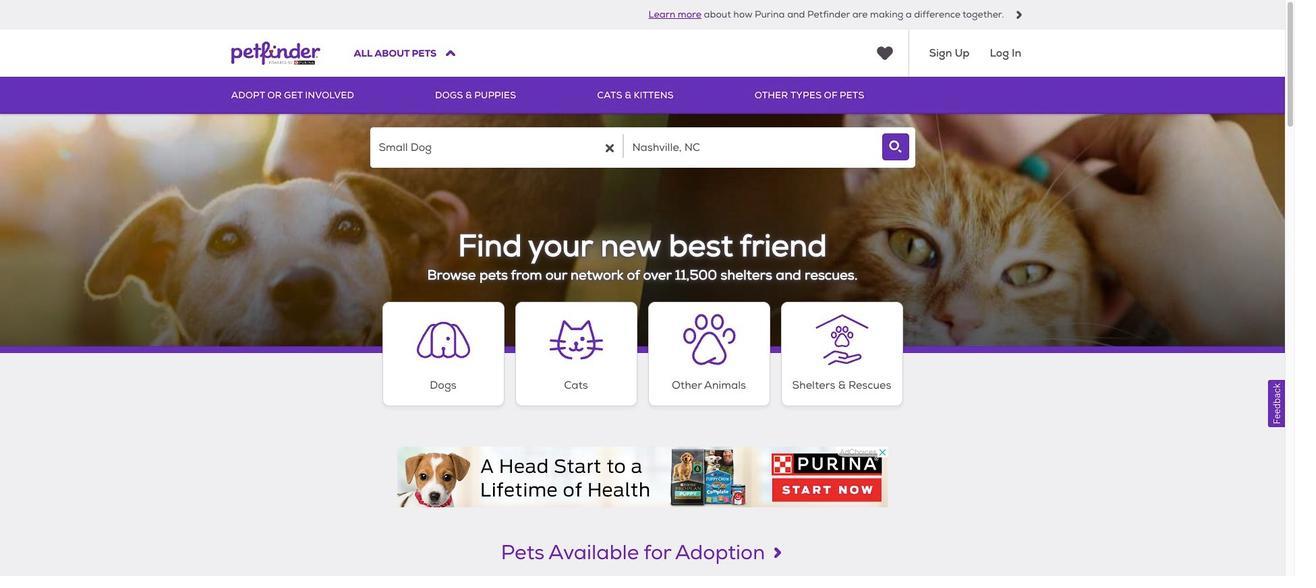 Task type: describe. For each thing, give the bounding box(es) containing it.
Search Terrier, Kitten, etc. text field
[[370, 128, 622, 168]]

primary element
[[231, 77, 1054, 114]]

9c2b2 image
[[1015, 11, 1023, 19]]

Enter City, State, or ZIP text field
[[624, 128, 876, 168]]

advertisement element
[[397, 447, 888, 508]]



Task type: vqa. For each thing, say whether or not it's contained in the screenshot.
The 9C2B2 "ICON"
yes



Task type: locate. For each thing, give the bounding box(es) containing it.
petfinder logo image
[[231, 30, 320, 77]]



